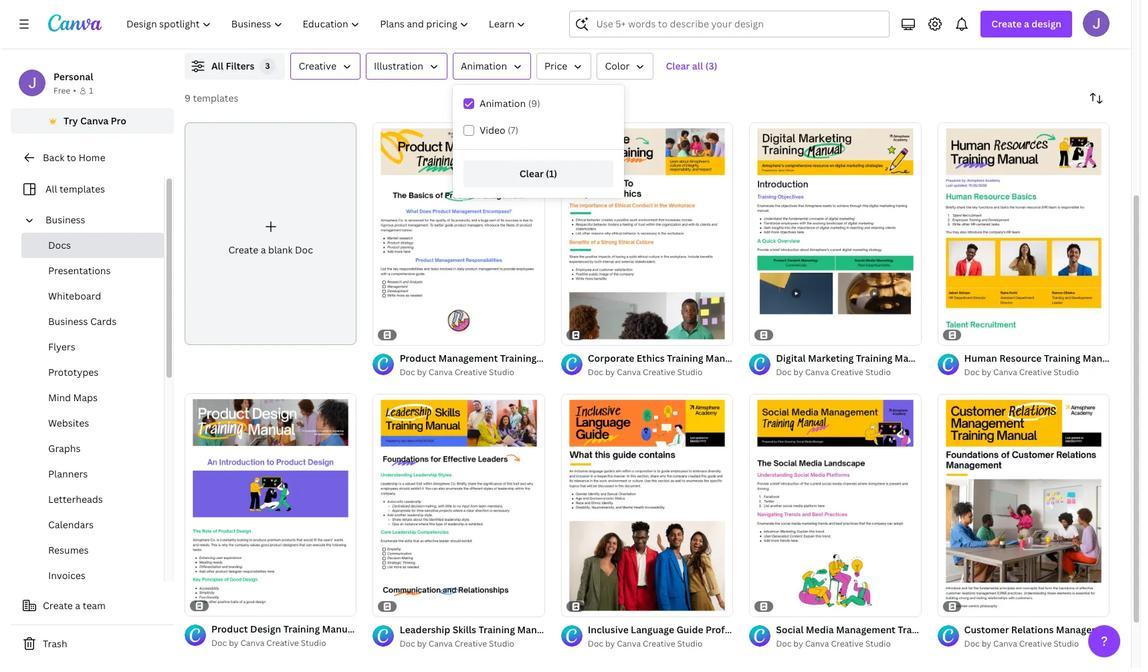 Task type: describe. For each thing, give the bounding box(es) containing it.
try
[[64, 114, 78, 127]]

graphs link
[[21, 436, 164, 462]]

filters
[[226, 60, 255, 72]]

social media management training manual professional doc in yellow purple blue playful professional style image
[[749, 394, 922, 617]]

trash
[[43, 638, 67, 650]]

creative for customer relations management training manual professional doc in yellow black white playful professional style 'image'
[[1019, 638, 1052, 650]]

corporate ethics training manual professional doc in yellow orange green playful professional style image
[[561, 122, 733, 345]]

flyers link
[[21, 334, 164, 360]]

canva for the digital marketing training manual professional doc in green purple yellow playful professional style image
[[805, 367, 829, 378]]

planners link
[[21, 462, 164, 487]]

canva inside try canva pro button
[[80, 114, 109, 127]]

(7)
[[508, 124, 518, 136]]

all templates
[[45, 183, 105, 195]]

a for design
[[1024, 17, 1030, 30]]

price button
[[537, 53, 592, 80]]

pro
[[111, 114, 126, 127]]

clear (1) button
[[464, 161, 613, 187]]

animation (9)
[[480, 97, 540, 110]]

creative for product management training manual professional doc in yellow green pink playful professional style image
[[455, 367, 487, 378]]

canva for customer relations management training manual professional doc in yellow black white playful professional style 'image'
[[993, 638, 1017, 650]]

top level navigation element
[[118, 11, 538, 37]]

studio for product design training manual professional doc in purple green orange playful professional style image at bottom
[[301, 638, 326, 649]]

animation button
[[453, 53, 531, 80]]

graphs
[[48, 442, 81, 455]]

team
[[83, 599, 106, 612]]

3
[[265, 60, 270, 72]]

whiteboard
[[48, 290, 101, 302]]

doc by canva creative studio link for inclusive language guide professional doc in orange yellow purple playful professional style image
[[588, 637, 733, 651]]

try canva pro
[[64, 114, 126, 127]]

planners
[[48, 468, 88, 480]]

templates for 9 templates
[[193, 92, 238, 104]]

doc by canva creative studio link for product management training manual professional doc in yellow green pink playful professional style image
[[400, 366, 545, 379]]

by for product design training manual professional doc in purple green orange playful professional style image at bottom
[[229, 638, 239, 649]]

create for create a design
[[992, 17, 1022, 30]]

doc for leadership skills training manual professional doc in yellow green purple playful professional style image
[[400, 638, 415, 650]]

customer relations management training manual professional doc in yellow black white playful professional style image
[[938, 394, 1110, 617]]

doc by canva creative studio for product design training manual professional doc in purple green orange playful professional style image at bottom
[[211, 638, 326, 649]]

video
[[480, 124, 505, 136]]

flyers
[[48, 341, 75, 353]]

(1)
[[546, 167, 557, 180]]

•
[[73, 85, 76, 96]]

business cards
[[48, 315, 117, 328]]

all
[[692, 60, 703, 72]]

doc by canva creative studio link for product design training manual professional doc in purple green orange playful professional style image at bottom
[[211, 637, 357, 650]]

business cards link
[[21, 309, 164, 334]]

clear all (3)
[[666, 60, 717, 72]]

by for social media management training manual professional doc in yellow purple blue playful professional style 'image'
[[794, 638, 803, 650]]

1
[[89, 85, 93, 96]]

canva for inclusive language guide professional doc in orange yellow purple playful professional style image
[[617, 638, 641, 649]]

all filters
[[211, 60, 255, 72]]

free
[[54, 85, 70, 96]]

doc by canva creative studio link for human resource training manual professional doc in beige yellow pink playful professional style image
[[964, 366, 1110, 379]]

canva for social media management training manual professional doc in yellow purple blue playful professional style 'image'
[[805, 638, 829, 650]]

create for create a blank doc
[[228, 243, 258, 256]]

clear for clear all (3)
[[666, 60, 690, 72]]

create a blank doc element
[[185, 122, 357, 345]]

templates for all templates
[[59, 183, 105, 195]]

business for business
[[45, 213, 85, 226]]

all for all templates
[[45, 183, 57, 195]]

creative inside button
[[299, 60, 336, 72]]

free •
[[54, 85, 76, 96]]

studio for human resource training manual professional doc in beige yellow pink playful professional style image
[[1054, 367, 1079, 378]]

all templates link
[[19, 177, 156, 202]]

canva for product management training manual professional doc in yellow green pink playful professional style image
[[429, 367, 453, 378]]

create a blank doc link
[[185, 122, 357, 345]]

back
[[43, 151, 64, 164]]

doc by canva creative studio for the digital marketing training manual professional doc in green purple yellow playful professional style image
[[776, 367, 891, 378]]

leadership skills training manual professional doc in yellow green purple playful professional style image
[[373, 394, 545, 617]]

animation for animation
[[461, 60, 507, 72]]

video (7)
[[480, 124, 518, 136]]

doc for customer relations management training manual professional doc in yellow black white playful professional style 'image'
[[964, 638, 980, 650]]

create a team button
[[11, 593, 174, 619]]

doc by canva creative studio link for the digital marketing training manual professional doc in green purple yellow playful professional style image
[[776, 366, 922, 379]]

canva for leadership skills training manual professional doc in yellow green purple playful professional style image
[[429, 638, 453, 650]]

mind
[[48, 391, 71, 404]]

a for team
[[75, 599, 80, 612]]

home
[[79, 151, 105, 164]]

presentations
[[48, 264, 111, 277]]

doc by canva creative studio link for social media management training manual professional doc in yellow purple blue playful professional style 'image'
[[776, 637, 922, 651]]

create a design
[[992, 17, 1062, 30]]

invoices link
[[21, 563, 164, 589]]

create a blank doc
[[228, 243, 313, 256]]

color button
[[597, 53, 654, 80]]

business for business cards
[[48, 315, 88, 328]]

mind maps
[[48, 391, 98, 404]]

creative for corporate ethics training manual professional doc in yellow orange green playful professional style image
[[643, 367, 675, 378]]

studio for leadership skills training manual professional doc in yellow green purple playful professional style image
[[489, 638, 514, 650]]

studio for customer relations management training manual professional doc in yellow black white playful professional style 'image'
[[1054, 638, 1079, 650]]

websites link
[[21, 411, 164, 436]]



Task type: vqa. For each thing, say whether or not it's contained in the screenshot.
MANAGE SOCIAL MEDIA MAKE QUICK, CAPTIVATING CONTENT. MANAGE SOCIAL WORKFLOWS, FROM CREATION TO SCHEDULING AND ANALYTICS.
no



Task type: locate. For each thing, give the bounding box(es) containing it.
None search field
[[570, 11, 890, 37]]

1 vertical spatial animation
[[480, 97, 526, 110]]

jacob simon image
[[1083, 10, 1110, 37]]

2 horizontal spatial a
[[1024, 17, 1030, 30]]

1 horizontal spatial a
[[261, 243, 266, 256]]

whiteboard link
[[21, 284, 164, 309]]

by for product management training manual professional doc in yellow green pink playful professional style image
[[417, 367, 427, 378]]

calendars link
[[21, 512, 164, 538]]

create inside 'dropdown button'
[[992, 17, 1022, 30]]

a for blank
[[261, 243, 266, 256]]

doc by canva creative studio for human resource training manual professional doc in beige yellow pink playful professional style image
[[964, 367, 1079, 378]]

studio for social media management training manual professional doc in yellow purple blue playful professional style 'image'
[[866, 638, 891, 650]]

create left blank
[[228, 243, 258, 256]]

doc by canva creative studio for customer relations management training manual professional doc in yellow black white playful professional style 'image'
[[964, 638, 1079, 650]]

by for human resource training manual professional doc in beige yellow pink playful professional style image
[[982, 367, 992, 378]]

prototypes link
[[21, 360, 164, 385]]

try canva pro button
[[11, 108, 174, 134]]

calendars
[[48, 518, 94, 531]]

doc for corporate ethics training manual professional doc in yellow orange green playful professional style image
[[588, 367, 603, 378]]

templates
[[193, 92, 238, 104], [59, 183, 105, 195]]

0 vertical spatial business
[[45, 213, 85, 226]]

(9)
[[528, 97, 540, 110]]

1 vertical spatial business
[[48, 315, 88, 328]]

all down the back
[[45, 183, 57, 195]]

0 horizontal spatial all
[[45, 183, 57, 195]]

invoices
[[48, 569, 86, 582]]

inclusive language guide professional doc in orange yellow purple playful professional style image
[[561, 394, 733, 617]]

a left design
[[1024, 17, 1030, 30]]

digital marketing training manual professional doc in green purple yellow playful professional style image
[[749, 122, 922, 345]]

blank
[[268, 243, 293, 256]]

business up the docs
[[45, 213, 85, 226]]

doc for human resource training manual professional doc in beige yellow pink playful professional style image
[[964, 367, 980, 378]]

back to home link
[[11, 145, 174, 171]]

all for all filters
[[211, 60, 224, 72]]

templates down back to home
[[59, 183, 105, 195]]

clear inside 'clear (1)' button
[[520, 167, 544, 180]]

animation up animation (9)
[[461, 60, 507, 72]]

(3)
[[705, 60, 717, 72]]

1 horizontal spatial clear
[[666, 60, 690, 72]]

clear left all on the right of the page
[[666, 60, 690, 72]]

resumes
[[48, 544, 89, 557]]

cards
[[90, 315, 117, 328]]

design
[[1032, 17, 1062, 30]]

doc by canva creative studio link for corporate ethics training manual professional doc in yellow orange green playful professional style image
[[588, 366, 733, 379]]

doc by canva creative studio for product management training manual professional doc in yellow green pink playful professional style image
[[400, 367, 514, 378]]

0 vertical spatial animation
[[461, 60, 507, 72]]

create a design button
[[981, 11, 1072, 37]]

back to home
[[43, 151, 105, 164]]

clear for clear (1)
[[520, 167, 544, 180]]

mind maps link
[[21, 385, 164, 411]]

canva for corporate ethics training manual professional doc in yellow orange green playful professional style image
[[617, 367, 641, 378]]

creative button
[[291, 53, 361, 80]]

websites
[[48, 417, 89, 429]]

business
[[45, 213, 85, 226], [48, 315, 88, 328]]

animation inside button
[[461, 60, 507, 72]]

letterheads
[[48, 493, 103, 506]]

illustration button
[[366, 53, 447, 80]]

product management training manual professional doc in yellow green pink playful professional style image
[[373, 122, 545, 345]]

creative for the digital marketing training manual professional doc in green purple yellow playful professional style image
[[831, 367, 864, 378]]

doc by canva creative studio link
[[588, 366, 733, 379], [400, 366, 545, 379], [776, 366, 922, 379], [964, 366, 1110, 379], [211, 637, 357, 650], [588, 637, 733, 651], [400, 637, 545, 651], [776, 637, 922, 651], [964, 637, 1110, 651]]

resumes link
[[21, 538, 164, 563]]

doc for social media management training manual professional doc in yellow purple blue playful professional style 'image'
[[776, 638, 792, 650]]

doc by canva creative studio for inclusive language guide professional doc in orange yellow purple playful professional style image
[[588, 638, 703, 649]]

doc for the digital marketing training manual professional doc in green purple yellow playful professional style image
[[776, 367, 792, 378]]

doc for inclusive language guide professional doc in orange yellow purple playful professional style image
[[588, 638, 603, 649]]

9 templates
[[185, 92, 238, 104]]

a
[[1024, 17, 1030, 30], [261, 243, 266, 256], [75, 599, 80, 612]]

creative for leadership skills training manual professional doc in yellow green purple playful professional style image
[[455, 638, 487, 650]]

price
[[545, 60, 568, 72]]

creative for inclusive language guide professional doc in orange yellow purple playful professional style image
[[643, 638, 675, 649]]

a inside 'dropdown button'
[[1024, 17, 1030, 30]]

templates inside 'link'
[[59, 183, 105, 195]]

Sort by button
[[1083, 85, 1110, 112]]

0 vertical spatial clear
[[666, 60, 690, 72]]

animation up video (7)
[[480, 97, 526, 110]]

studio for inclusive language guide professional doc in orange yellow purple playful professional style image
[[677, 638, 703, 649]]

doc by canva creative studio
[[588, 367, 703, 378], [400, 367, 514, 378], [776, 367, 891, 378], [964, 367, 1079, 378], [211, 638, 326, 649], [588, 638, 703, 649], [400, 638, 514, 650], [776, 638, 891, 650], [964, 638, 1079, 650]]

human resource training manual professional doc in beige yellow pink playful professional style image
[[938, 122, 1110, 345]]

by for the digital marketing training manual professional doc in green purple yellow playful professional style image
[[794, 367, 803, 378]]

doc by canva creative studio link for customer relations management training manual professional doc in yellow black white playful professional style 'image'
[[964, 637, 1110, 651]]

product design training manual professional doc in purple green orange playful professional style image
[[185, 393, 357, 616]]

canva
[[80, 114, 109, 127], [617, 367, 641, 378], [429, 367, 453, 378], [805, 367, 829, 378], [993, 367, 1017, 378], [240, 638, 264, 649], [617, 638, 641, 649], [429, 638, 453, 650], [805, 638, 829, 650], [993, 638, 1017, 650]]

animation for animation (9)
[[480, 97, 526, 110]]

1 horizontal spatial templates
[[193, 92, 238, 104]]

0 horizontal spatial templates
[[59, 183, 105, 195]]

1 vertical spatial a
[[261, 243, 266, 256]]

studio for product management training manual professional doc in yellow green pink playful professional style image
[[489, 367, 514, 378]]

create inside button
[[43, 599, 73, 612]]

0 horizontal spatial a
[[75, 599, 80, 612]]

all
[[211, 60, 224, 72], [45, 183, 57, 195]]

9
[[185, 92, 191, 104]]

1 vertical spatial all
[[45, 183, 57, 195]]

0 vertical spatial a
[[1024, 17, 1030, 30]]

presentations link
[[21, 258, 164, 284]]

create for create a team
[[43, 599, 73, 612]]

doc
[[295, 243, 313, 256], [588, 367, 603, 378], [400, 367, 415, 378], [776, 367, 792, 378], [964, 367, 980, 378], [211, 638, 227, 649], [588, 638, 603, 649], [400, 638, 415, 650], [776, 638, 792, 650], [964, 638, 980, 650]]

creative for human resource training manual professional doc in beige yellow pink playful professional style image
[[1019, 367, 1052, 378]]

clear
[[666, 60, 690, 72], [520, 167, 544, 180]]

trash link
[[11, 631, 174, 658]]

by for customer relations management training manual professional doc in yellow black white playful professional style 'image'
[[982, 638, 992, 650]]

docs
[[48, 239, 71, 252]]

business up flyers
[[48, 315, 88, 328]]

create down "invoices"
[[43, 599, 73, 612]]

create a team
[[43, 599, 106, 612]]

doc by canva creative studio link for leadership skills training manual professional doc in yellow green purple playful professional style image
[[400, 637, 545, 651]]

creative for product design training manual professional doc in purple green orange playful professional style image at bottom
[[266, 638, 299, 649]]

0 vertical spatial all
[[211, 60, 224, 72]]

personal
[[54, 70, 93, 83]]

Search search field
[[596, 11, 881, 37]]

animation
[[461, 60, 507, 72], [480, 97, 526, 110]]

a left team
[[75, 599, 80, 612]]

business link
[[40, 207, 156, 233]]

clear (1)
[[520, 167, 557, 180]]

by
[[605, 367, 615, 378], [417, 367, 427, 378], [794, 367, 803, 378], [982, 367, 992, 378], [229, 638, 239, 649], [605, 638, 615, 649], [417, 638, 427, 650], [794, 638, 803, 650], [982, 638, 992, 650]]

doc by canva creative studio for corporate ethics training manual professional doc in yellow orange green playful professional style image
[[588, 367, 703, 378]]

clear all (3) button
[[659, 53, 724, 80]]

0 vertical spatial templates
[[193, 92, 238, 104]]

3 filter options selected element
[[260, 58, 276, 74]]

to
[[67, 151, 76, 164]]

doc by canva creative studio for leadership skills training manual professional doc in yellow green purple playful professional style image
[[400, 638, 514, 650]]

studio for corporate ethics training manual professional doc in yellow orange green playful professional style image
[[677, 367, 703, 378]]

clear inside clear all (3) button
[[666, 60, 690, 72]]

2 horizontal spatial create
[[992, 17, 1022, 30]]

by for inclusive language guide professional doc in orange yellow purple playful professional style image
[[605, 638, 615, 649]]

by for corporate ethics training manual professional doc in yellow orange green playful professional style image
[[605, 367, 615, 378]]

canva for human resource training manual professional doc in beige yellow pink playful professional style image
[[993, 367, 1017, 378]]

studio
[[677, 367, 703, 378], [489, 367, 514, 378], [866, 367, 891, 378], [1054, 367, 1079, 378], [301, 638, 326, 649], [677, 638, 703, 649], [489, 638, 514, 650], [866, 638, 891, 650], [1054, 638, 1079, 650]]

letterheads link
[[21, 487, 164, 512]]

1 vertical spatial templates
[[59, 183, 105, 195]]

0 horizontal spatial create
[[43, 599, 73, 612]]

all left 'filters'
[[211, 60, 224, 72]]

color
[[605, 60, 630, 72]]

1 horizontal spatial all
[[211, 60, 224, 72]]

0 horizontal spatial clear
[[520, 167, 544, 180]]

a inside button
[[75, 599, 80, 612]]

1 horizontal spatial create
[[228, 243, 258, 256]]

doc for product design training manual professional doc in purple green orange playful professional style image at bottom
[[211, 638, 227, 649]]

clear left (1)
[[520, 167, 544, 180]]

1 vertical spatial create
[[228, 243, 258, 256]]

2 vertical spatial a
[[75, 599, 80, 612]]

doc by canva creative studio for social media management training manual professional doc in yellow purple blue playful professional style 'image'
[[776, 638, 891, 650]]

doc for product management training manual professional doc in yellow green pink playful professional style image
[[400, 367, 415, 378]]

maps
[[73, 391, 98, 404]]

a left blank
[[261, 243, 266, 256]]

creative for social media management training manual professional doc in yellow purple blue playful professional style 'image'
[[831, 638, 864, 650]]

1 vertical spatial clear
[[520, 167, 544, 180]]

creative
[[299, 60, 336, 72], [643, 367, 675, 378], [455, 367, 487, 378], [831, 367, 864, 378], [1019, 367, 1052, 378], [266, 638, 299, 649], [643, 638, 675, 649], [455, 638, 487, 650], [831, 638, 864, 650], [1019, 638, 1052, 650]]

canva for product design training manual professional doc in purple green orange playful professional style image at bottom
[[240, 638, 264, 649]]

prototypes
[[48, 366, 98, 379]]

create
[[992, 17, 1022, 30], [228, 243, 258, 256], [43, 599, 73, 612]]

all inside 'link'
[[45, 183, 57, 195]]

create left design
[[992, 17, 1022, 30]]

illustration
[[374, 60, 423, 72]]

by for leadership skills training manual professional doc in yellow green purple playful professional style image
[[417, 638, 427, 650]]

templates right the 9 at the left top
[[193, 92, 238, 104]]

2 vertical spatial create
[[43, 599, 73, 612]]

0 vertical spatial create
[[992, 17, 1022, 30]]

studio for the digital marketing training manual professional doc in green purple yellow playful professional style image
[[866, 367, 891, 378]]



